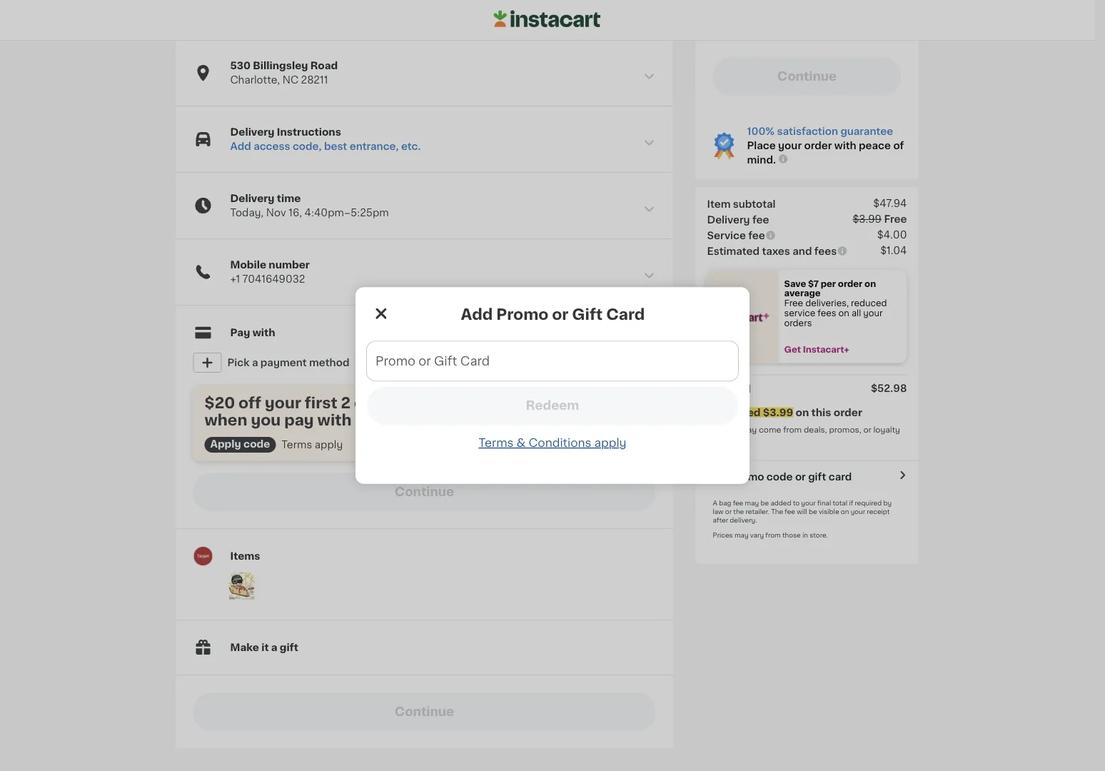 Task type: locate. For each thing, give the bounding box(es) containing it.
or inside "a bag fee may be added to your final total if required by law or the retailer. the fee will be visible on your receipt after delivery."
[[725, 508, 732, 515]]

terms
[[479, 437, 514, 449], [282, 440, 312, 450]]

$3.99 free
[[853, 214, 907, 224]]

0 vertical spatial orders
[[784, 319, 812, 327]]

delivery up today, at the left top of the page
[[230, 193, 275, 203]]

gift inside button
[[808, 472, 826, 482]]

or left gift
[[552, 307, 569, 322]]

etc.
[[401, 141, 421, 151]]

free
[[884, 214, 907, 224], [784, 299, 803, 307]]

final
[[818, 500, 831, 506]]

0 horizontal spatial add
[[230, 141, 251, 151]]

0 vertical spatial gift
[[808, 472, 826, 482]]

conditions
[[529, 437, 592, 449]]

2
[[341, 395, 351, 410]]

delivery for add
[[230, 127, 275, 137]]

orders
[[784, 319, 812, 327], [354, 395, 406, 410]]

orders down service
[[784, 319, 812, 327]]

delivery
[[230, 127, 275, 137], [230, 193, 275, 203], [707, 215, 750, 225]]

pay with
[[230, 328, 275, 338]]

0 horizontal spatial code
[[243, 439, 270, 449]]

on
[[865, 279, 876, 288], [839, 309, 850, 317], [796, 407, 809, 417], [841, 508, 849, 515]]

0 horizontal spatial gift
[[280, 643, 298, 653]]

add inside redeem promo code dialog
[[461, 307, 493, 322]]

deals,
[[804, 426, 827, 434]]

1 horizontal spatial orders
[[784, 319, 812, 327]]

your up pay
[[265, 395, 301, 410]]

fees inside save $7 per order on average free deliveries, reduced service fees on all your orders
[[818, 309, 836, 317]]

on inside "a bag fee may be added to your final total if required by law or the retailer. the fee will be visible on your receipt after delivery."
[[841, 508, 849, 515]]

add up a
[[707, 472, 728, 482]]

1 vertical spatial $3.99
[[763, 407, 793, 417]]

item subtotal
[[707, 199, 776, 209]]

all
[[852, 309, 861, 317]]

1 vertical spatial orders
[[354, 395, 406, 410]]

apply right conditions
[[594, 437, 627, 449]]

1 vertical spatial delivery
[[230, 193, 275, 203]]

prices
[[713, 532, 733, 538]]

$3.99 down $47.94
[[853, 214, 882, 224]]

mobile
[[230, 260, 266, 270]]

1 vertical spatial be
[[809, 508, 817, 515]]

apply
[[210, 439, 241, 449]]

1 horizontal spatial code
[[767, 472, 793, 482]]

1 horizontal spatial gift
[[808, 472, 826, 482]]

28211
[[301, 75, 328, 85]]

$4.00
[[877, 230, 907, 240]]

order
[[804, 141, 832, 151], [838, 279, 863, 288], [834, 407, 862, 417]]

make it a gift
[[230, 643, 298, 653]]

estimated taxes and fees
[[707, 246, 837, 256]]

your down reduced
[[863, 309, 883, 317]]

may up retailer.
[[745, 500, 759, 506]]

1 horizontal spatial free
[[884, 214, 907, 224]]

add left promo
[[461, 307, 493, 322]]

this
[[811, 407, 831, 417]]

with
[[834, 141, 856, 151], [252, 328, 275, 338], [317, 412, 352, 427]]

orders up klarna
[[354, 395, 406, 410]]

1 vertical spatial free
[[784, 299, 803, 307]]

save $7 per order on average free deliveries, reduced service fees on all your orders
[[784, 279, 889, 327]]

from
[[783, 426, 802, 434], [766, 532, 781, 538]]

the
[[733, 508, 744, 515]]

+1
[[230, 274, 240, 284]]

from inside savings may come from deals, promos, or loyalty pricing.
[[783, 426, 802, 434]]

code inside button
[[767, 472, 793, 482]]

code,
[[293, 141, 322, 151]]

delivery fee
[[707, 215, 769, 225]]

order down 100% satisfaction guarantee
[[804, 141, 832, 151]]

place your order with peace of mind.
[[747, 141, 904, 165]]

1 vertical spatial add
[[461, 307, 493, 322]]

fee down to
[[785, 508, 795, 515]]

delivery instructions add access code, best entrance, etc.
[[230, 127, 421, 151]]

2 vertical spatial delivery
[[707, 215, 750, 225]]

promo
[[730, 472, 764, 482]]

order inside place your order with peace of mind.
[[804, 141, 832, 151]]

to
[[793, 500, 800, 506]]

0 horizontal spatial $3.99
[[763, 407, 793, 417]]

terms for terms apply
[[282, 440, 312, 450]]

be up retailer.
[[761, 500, 769, 506]]

charlotte,
[[230, 75, 280, 85]]

per
[[821, 279, 836, 288]]

Promo or Gift Card text field
[[367, 341, 738, 381]]

from right vary
[[766, 532, 781, 538]]

0 vertical spatial add
[[230, 141, 251, 151]]

code up added
[[767, 472, 793, 482]]

code
[[243, 439, 270, 449], [767, 472, 793, 482]]

0 vertical spatial a
[[252, 358, 258, 368]]

1 horizontal spatial from
[[783, 426, 802, 434]]

edwards® turtle pie image
[[227, 572, 256, 600]]

terms for terms & conditions apply
[[479, 437, 514, 449]]

0 vertical spatial code
[[243, 439, 270, 449]]

7041649032
[[242, 274, 305, 284]]

fees right and
[[814, 246, 837, 256]]

a inside 'button'
[[252, 358, 258, 368]]

gift left the card
[[808, 472, 826, 482]]

of
[[893, 141, 904, 151]]

1 vertical spatial code
[[767, 472, 793, 482]]

add for add promo or gift card
[[461, 307, 493, 322]]

peace
[[859, 141, 891, 151]]

1 horizontal spatial with
[[317, 412, 352, 427]]

from down you saved $3.99 on this order
[[783, 426, 802, 434]]

items
[[230, 551, 260, 561]]

you
[[251, 412, 281, 427]]

may
[[740, 426, 757, 434], [745, 500, 759, 506], [735, 532, 749, 538]]

100%
[[747, 126, 775, 136]]

delivery inside delivery time today, nov 16, 4:40pm–5:25pm
[[230, 193, 275, 203]]

redeem promo code dialog
[[356, 287, 750, 484]]

2 vertical spatial may
[[735, 532, 749, 538]]

2 vertical spatial add
[[707, 472, 728, 482]]

0 horizontal spatial with
[[252, 328, 275, 338]]

may inside "a bag fee may be added to your final total if required by law or the retailer. the fee will be visible on your receipt after delivery."
[[745, 500, 759, 506]]

1 horizontal spatial add
[[461, 307, 493, 322]]

a
[[252, 358, 258, 368], [271, 643, 277, 653]]

terms inside redeem promo code dialog
[[479, 437, 514, 449]]

road
[[310, 61, 338, 71]]

order right the per in the right top of the page
[[838, 279, 863, 288]]

fees
[[814, 246, 837, 256], [818, 309, 836, 317]]

0 horizontal spatial apply
[[315, 440, 343, 450]]

entrance,
[[350, 141, 399, 151]]

fee up the the
[[733, 500, 743, 506]]

method
[[309, 358, 349, 368]]

1 horizontal spatial be
[[809, 508, 817, 515]]

1 vertical spatial order
[[838, 279, 863, 288]]

your up more info about 100% satisfaction guarantee image
[[778, 141, 802, 151]]

code down you
[[243, 439, 270, 449]]

with right 'pay'
[[252, 328, 275, 338]]

orders inside save $7 per order on average free deliveries, reduced service fees on all your orders
[[784, 319, 812, 327]]

0 vertical spatial from
[[783, 426, 802, 434]]

may inside savings may come from deals, promos, or loyalty pricing.
[[740, 426, 757, 434]]

$20 off your first 2 orders when you pay with klarna
[[205, 395, 406, 427]]

when
[[205, 412, 247, 427]]

1 horizontal spatial terms
[[479, 437, 514, 449]]

0 vertical spatial may
[[740, 426, 757, 434]]

1 vertical spatial may
[[745, 500, 759, 506]]

0 horizontal spatial from
[[766, 532, 781, 538]]

$1.04
[[880, 245, 907, 255]]

1 horizontal spatial $3.99
[[853, 214, 882, 224]]

$3.99 up come at the bottom of the page
[[763, 407, 793, 417]]

service fee
[[707, 230, 765, 240]]

1 vertical spatial gift
[[280, 643, 298, 653]]

delivery up access
[[230, 127, 275, 137]]

pricing.
[[707, 439, 736, 447]]

0 horizontal spatial orders
[[354, 395, 406, 410]]

or up to
[[795, 472, 806, 482]]

may down delivery. at bottom
[[735, 532, 749, 538]]

2 horizontal spatial add
[[707, 472, 728, 482]]

or down bag
[[725, 508, 732, 515]]

on down total
[[841, 508, 849, 515]]

with down 2
[[317, 412, 352, 427]]

add left access
[[230, 141, 251, 151]]

free up $4.00
[[884, 214, 907, 224]]

1 vertical spatial fees
[[818, 309, 836, 317]]

a right it
[[271, 643, 277, 653]]

required
[[855, 500, 882, 506]]

your up will
[[801, 500, 816, 506]]

pay
[[230, 328, 250, 338]]

apply down $20 off your first 2 orders when you pay with klarna
[[315, 440, 343, 450]]

16,
[[289, 208, 302, 218]]

or
[[552, 307, 569, 322], [863, 426, 871, 434], [795, 472, 806, 482], [725, 508, 732, 515]]

530 billingsley road charlotte, nc 28211
[[230, 61, 338, 85]]

with down guarantee
[[834, 141, 856, 151]]

0 vertical spatial delivery
[[230, 127, 275, 137]]

be right will
[[809, 508, 817, 515]]

or left loyalty
[[863, 426, 871, 434]]

may down saved
[[740, 426, 757, 434]]

0 vertical spatial be
[[761, 500, 769, 506]]

fees down deliveries,
[[818, 309, 836, 317]]

gift right it
[[280, 643, 298, 653]]

today,
[[230, 208, 264, 218]]

your inside save $7 per order on average free deliveries, reduced service fees on all your orders
[[863, 309, 883, 317]]

0 horizontal spatial a
[[252, 358, 258, 368]]

1 vertical spatial from
[[766, 532, 781, 538]]

add inside button
[[707, 472, 728, 482]]

order up promos,
[[834, 407, 862, 417]]

0 vertical spatial order
[[804, 141, 832, 151]]

terms & conditions apply
[[479, 437, 627, 449]]

free up service
[[784, 299, 803, 307]]

home image
[[494, 8, 601, 30]]

visible
[[819, 508, 839, 515]]

delivery up the service
[[707, 215, 750, 225]]

terms down pay
[[282, 440, 312, 450]]

store.
[[810, 532, 828, 538]]

estimated
[[707, 246, 760, 256]]

delivery inside the delivery instructions add access code, best entrance, etc.
[[230, 127, 275, 137]]

off
[[239, 395, 261, 410]]

0 horizontal spatial terms
[[282, 440, 312, 450]]

2 vertical spatial with
[[317, 412, 352, 427]]

promos,
[[829, 426, 861, 434]]

fee down the subtotal
[[753, 215, 769, 225]]

1 horizontal spatial apply
[[594, 437, 627, 449]]

time
[[277, 193, 301, 203]]

get
[[784, 345, 801, 354]]

terms left the & on the left of page
[[479, 437, 514, 449]]

more info about 100% satisfaction guarantee image
[[777, 153, 789, 165]]

apply inside redeem promo code dialog
[[594, 437, 627, 449]]

fee
[[753, 215, 769, 225], [748, 230, 765, 240], [733, 500, 743, 506], [785, 508, 795, 515]]

a right pick
[[252, 358, 258, 368]]

on left this
[[796, 407, 809, 417]]

0 horizontal spatial free
[[784, 299, 803, 307]]

with inside place your order with peace of mind.
[[834, 141, 856, 151]]

2 horizontal spatial with
[[834, 141, 856, 151]]

and
[[793, 246, 812, 256]]

or inside savings may come from deals, promos, or loyalty pricing.
[[863, 426, 871, 434]]

1 vertical spatial a
[[271, 643, 277, 653]]

0 vertical spatial with
[[834, 141, 856, 151]]

first
[[305, 395, 337, 410]]

on up reduced
[[865, 279, 876, 288]]



Task type: describe. For each thing, give the bounding box(es) containing it.
you saved $3.99 on this order
[[707, 407, 862, 417]]

add inside the delivery instructions add access code, best entrance, etc.
[[230, 141, 251, 151]]

klarna
[[355, 412, 406, 427]]

instructions
[[277, 127, 341, 137]]

nov
[[266, 208, 286, 218]]

will
[[797, 508, 807, 515]]

add promo code or gift card button
[[707, 469, 852, 484]]

530
[[230, 61, 251, 71]]

delivery for today,
[[230, 193, 275, 203]]

your down "if" on the bottom
[[851, 508, 865, 515]]

by
[[884, 500, 892, 506]]

satisfaction
[[777, 126, 838, 136]]

0 vertical spatial free
[[884, 214, 907, 224]]

reduced
[[851, 299, 887, 307]]

card
[[829, 472, 852, 482]]

bag
[[719, 500, 731, 506]]

get instacart+ button
[[779, 345, 907, 355]]

savings may come from deals, promos, or loyalty pricing.
[[707, 426, 902, 447]]

pick a payment method
[[227, 358, 349, 368]]

may for come
[[740, 426, 757, 434]]

$47.94
[[873, 198, 907, 208]]

2 vertical spatial order
[[834, 407, 862, 417]]

prices may vary from those in store.
[[713, 532, 828, 538]]

0 horizontal spatial be
[[761, 500, 769, 506]]

make
[[230, 643, 259, 653]]

instacart+
[[803, 345, 849, 354]]

saved
[[729, 407, 761, 417]]

delivery time today, nov 16, 4:40pm–5:25pm
[[230, 193, 389, 218]]

savings
[[707, 426, 738, 434]]

orders inside $20 off your first 2 orders when you pay with klarna
[[354, 395, 406, 410]]

add for add promo code or gift card
[[707, 472, 728, 482]]

number
[[269, 260, 310, 270]]

total
[[833, 500, 847, 506]]

mind.
[[747, 155, 776, 165]]

with inside $20 off your first 2 orders when you pay with klarna
[[317, 412, 352, 427]]

terms & conditions apply link
[[479, 437, 627, 449]]

receipt
[[867, 508, 890, 515]]

average
[[784, 289, 821, 297]]

fee up estimated taxes and fees
[[748, 230, 765, 240]]

get instacart+
[[784, 345, 849, 354]]

pick
[[227, 358, 250, 368]]

&
[[517, 437, 526, 449]]

taxes
[[762, 246, 790, 256]]

or inside button
[[795, 472, 806, 482]]

terms apply
[[282, 440, 343, 450]]

0 vertical spatial $3.99
[[853, 214, 882, 224]]

your inside place your order with peace of mind.
[[778, 141, 802, 151]]

best
[[324, 141, 347, 151]]

or inside redeem promo code dialog
[[552, 307, 569, 322]]

guarantee
[[841, 126, 893, 136]]

it
[[261, 643, 269, 653]]

may for vary
[[735, 532, 749, 538]]

billingsley
[[253, 61, 308, 71]]

free inside save $7 per order on average free deliveries, reduced service fees on all your orders
[[784, 299, 803, 307]]

from for deals,
[[783, 426, 802, 434]]

deliveries,
[[805, 299, 849, 307]]

add promo code or gift card
[[707, 472, 852, 482]]

vary
[[750, 532, 764, 538]]

pick a payment method button
[[193, 348, 656, 377]]

service
[[707, 230, 746, 240]]

$52.98
[[871, 383, 907, 393]]

retailer.
[[746, 508, 770, 515]]

order inside save $7 per order on average free deliveries, reduced service fees on all your orders
[[838, 279, 863, 288]]

add promo or gift card
[[461, 307, 645, 322]]

item
[[707, 199, 731, 209]]

1 horizontal spatial a
[[271, 643, 277, 653]]

on left the all
[[839, 309, 850, 317]]

nc
[[282, 75, 298, 85]]

subtotal
[[733, 199, 776, 209]]

0 vertical spatial fees
[[814, 246, 837, 256]]

100% satisfaction guarantee
[[747, 126, 893, 136]]

$20
[[205, 395, 235, 410]]

from for those
[[766, 532, 781, 538]]

added
[[771, 500, 791, 506]]

service
[[784, 309, 816, 317]]

place
[[747, 141, 776, 151]]

in
[[802, 532, 808, 538]]

you
[[707, 407, 727, 417]]

apply code
[[210, 439, 270, 449]]

4:40pm–5:25pm
[[304, 208, 389, 218]]

mobile number +1 7041649032
[[230, 260, 310, 284]]

gift
[[572, 307, 603, 322]]

save
[[784, 279, 806, 288]]

1 vertical spatial with
[[252, 328, 275, 338]]

a bag fee may be added to your final total if required by law or the retailer. the fee will be visible on your receipt after delivery.
[[713, 500, 892, 523]]

payment
[[260, 358, 307, 368]]

loyalty
[[873, 426, 900, 434]]

$7
[[808, 279, 819, 288]]

your inside $20 off your first 2 orders when you pay with klarna
[[265, 395, 301, 410]]

subtotal
[[707, 384, 751, 394]]



Task type: vqa. For each thing, say whether or not it's contained in the screenshot.
PRICES MAY VARY FROM THOSE IN STORE.
yes



